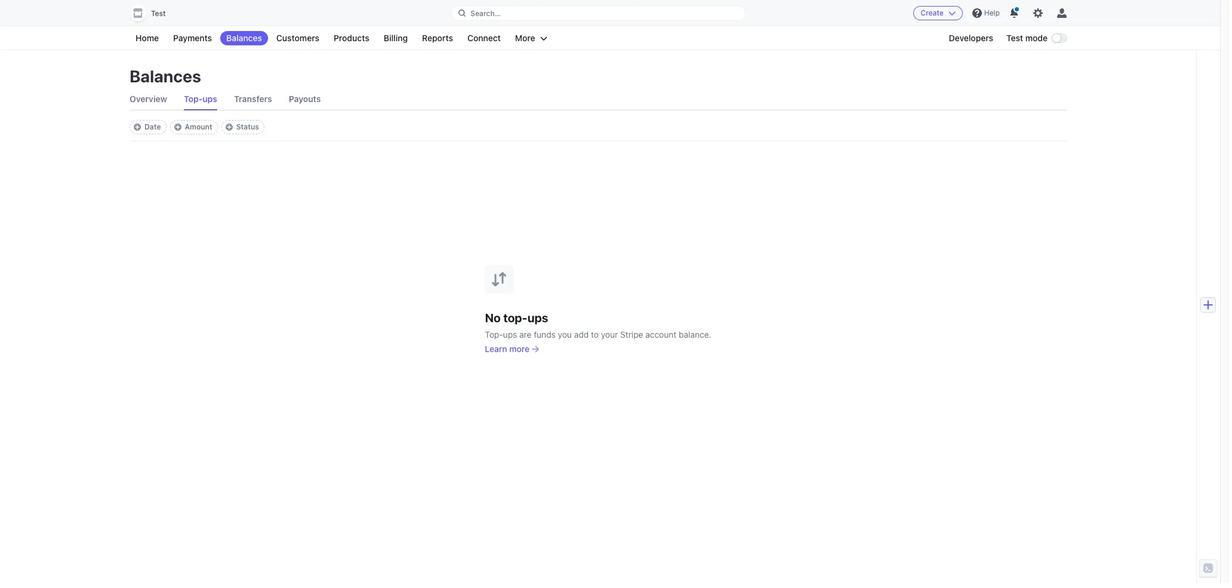 Task type: locate. For each thing, give the bounding box(es) containing it.
developers link
[[943, 31, 1000, 45]]

ups
[[203, 94, 217, 104], [528, 311, 548, 325], [503, 329, 517, 340]]

payments link
[[167, 31, 218, 45]]

top- up 'learn'
[[485, 329, 503, 340]]

0 vertical spatial balances
[[226, 33, 262, 43]]

top-
[[184, 94, 203, 104], [485, 329, 503, 340]]

learn
[[485, 344, 507, 354]]

overview link
[[130, 88, 167, 110]]

balances
[[226, 33, 262, 43], [130, 66, 201, 86]]

top- inside tab list
[[184, 94, 203, 104]]

2 horizontal spatial ups
[[528, 311, 548, 325]]

top- for top-ups
[[184, 94, 203, 104]]

balances up overview
[[130, 66, 201, 86]]

0 vertical spatial top-
[[184, 94, 203, 104]]

test for test mode
[[1007, 33, 1024, 43]]

top-ups link
[[184, 88, 217, 110]]

test left mode
[[1007, 33, 1024, 43]]

ups up learn more
[[503, 329, 517, 340]]

Search… search field
[[452, 6, 745, 21]]

search…
[[471, 9, 501, 18]]

0 horizontal spatial top-
[[184, 94, 203, 104]]

help button
[[968, 4, 1005, 23]]

top-
[[504, 311, 528, 325]]

0 horizontal spatial balances
[[130, 66, 201, 86]]

funds
[[534, 329, 556, 340]]

tab list
[[130, 88, 1067, 110]]

create
[[921, 8, 944, 17]]

to
[[591, 329, 599, 340]]

stripe
[[620, 329, 643, 340]]

top- up the amount
[[184, 94, 203, 104]]

test up 'home'
[[151, 9, 166, 18]]

you
[[558, 329, 572, 340]]

help
[[985, 8, 1000, 17]]

1 horizontal spatial test
[[1007, 33, 1024, 43]]

1 vertical spatial top-
[[485, 329, 503, 340]]

toolbar
[[130, 120, 265, 134]]

ups inside tab list
[[203, 94, 217, 104]]

notifications image
[[1010, 8, 1019, 18]]

transfers
[[234, 94, 272, 104]]

developers
[[949, 33, 994, 43]]

date
[[145, 122, 161, 131]]

home
[[136, 33, 159, 43]]

2 vertical spatial ups
[[503, 329, 517, 340]]

0 vertical spatial test
[[151, 9, 166, 18]]

add date image
[[134, 124, 141, 131]]

ups up the amount
[[203, 94, 217, 104]]

balances right payments
[[226, 33, 262, 43]]

1 horizontal spatial top-
[[485, 329, 503, 340]]

billing link
[[378, 31, 414, 45]]

more button
[[509, 31, 553, 45]]

test inside button
[[151, 9, 166, 18]]

0 vertical spatial ups
[[203, 94, 217, 104]]

0 horizontal spatial ups
[[203, 94, 217, 104]]

account
[[646, 329, 677, 340]]

test
[[151, 9, 166, 18], [1007, 33, 1024, 43]]

payouts
[[289, 94, 321, 104]]

1 horizontal spatial ups
[[503, 329, 517, 340]]

reports
[[422, 33, 453, 43]]

0 horizontal spatial test
[[151, 9, 166, 18]]

1 vertical spatial test
[[1007, 33, 1024, 43]]

1 vertical spatial ups
[[528, 311, 548, 325]]

Search… text field
[[452, 6, 745, 21]]

connect link
[[462, 31, 507, 45]]

1 vertical spatial balances
[[130, 66, 201, 86]]

ups up funds
[[528, 311, 548, 325]]



Task type: describe. For each thing, give the bounding box(es) containing it.
ups for top-ups are funds you add to your stripe account balance.
[[503, 329, 517, 340]]

no top-ups
[[485, 311, 548, 325]]

customers link
[[270, 31, 325, 45]]

learn more
[[485, 344, 530, 354]]

learn more link
[[485, 343, 539, 355]]

add amount image
[[174, 124, 181, 131]]

top- for top-ups are funds you add to your stripe account balance.
[[485, 329, 503, 340]]

billing
[[384, 33, 408, 43]]

tab list containing overview
[[130, 88, 1067, 110]]

balance.
[[679, 329, 712, 340]]

home link
[[130, 31, 165, 45]]

amount
[[185, 122, 212, 131]]

top-ups
[[184, 94, 217, 104]]

customers
[[276, 33, 319, 43]]

payouts link
[[289, 88, 321, 110]]

test button
[[130, 5, 178, 21]]

ups for top-ups
[[203, 94, 217, 104]]

mode
[[1026, 33, 1048, 43]]

status
[[236, 122, 259, 131]]

add
[[574, 329, 589, 340]]

balances link
[[220, 31, 268, 45]]

add status image
[[226, 124, 233, 131]]

overview
[[130, 94, 167, 104]]

more
[[515, 33, 535, 43]]

toolbar containing date
[[130, 120, 265, 134]]

reports link
[[416, 31, 459, 45]]

products
[[334, 33, 369, 43]]

connect
[[468, 33, 501, 43]]

payments
[[173, 33, 212, 43]]

top-ups are funds you add to your stripe account balance.
[[485, 329, 712, 340]]

more
[[510, 344, 530, 354]]

transfers link
[[234, 88, 272, 110]]

your
[[601, 329, 618, 340]]

test for test
[[151, 9, 166, 18]]

test mode
[[1007, 33, 1048, 43]]

products link
[[328, 31, 375, 45]]

are
[[520, 329, 532, 340]]

1 horizontal spatial balances
[[226, 33, 262, 43]]

create button
[[914, 6, 963, 20]]

no
[[485, 311, 501, 325]]



Task type: vqa. For each thing, say whether or not it's contained in the screenshot.
the "Test mode"
yes



